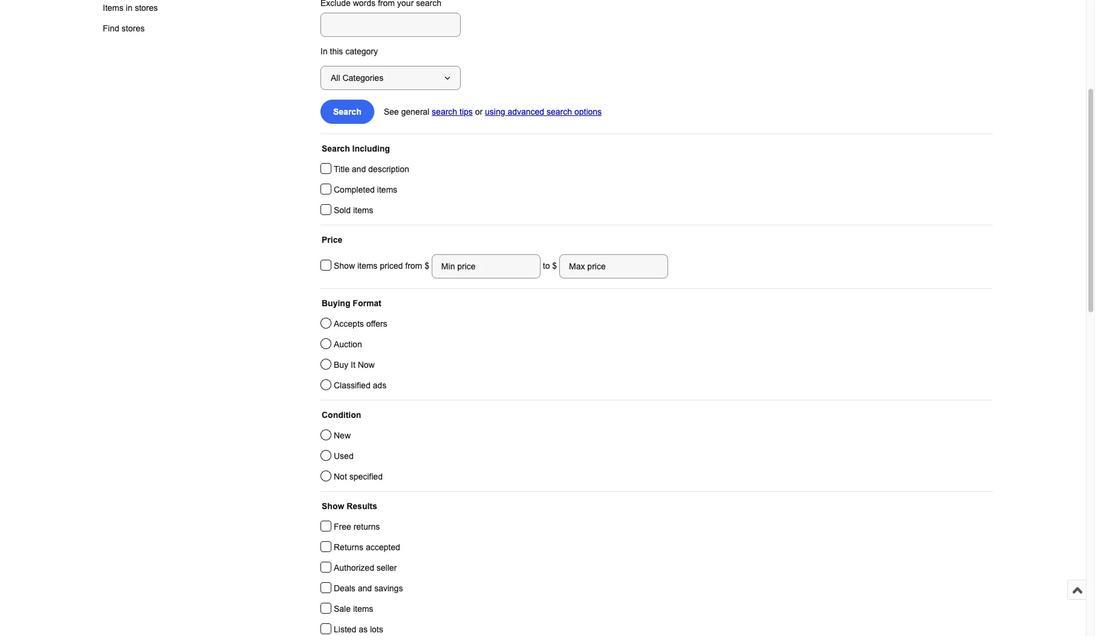 Task type: vqa. For each thing, say whether or not it's contained in the screenshot.
the checkout.
no



Task type: describe. For each thing, give the bounding box(es) containing it.
1 $ from the left
[[425, 261, 432, 271]]

using advanced search options link
[[485, 107, 602, 117]]

in
[[321, 47, 328, 56]]

listed as lots
[[334, 625, 383, 635]]

show for show items priced from
[[334, 261, 355, 271]]

items for completed
[[377, 185, 397, 195]]

including
[[352, 144, 390, 154]]

listed
[[334, 625, 357, 635]]

seller
[[377, 564, 397, 573]]

or
[[475, 107, 483, 117]]

items for show
[[357, 261, 378, 271]]

specified
[[349, 472, 383, 482]]

see general search tips or using advanced search options
[[384, 107, 602, 117]]

not specified
[[334, 472, 383, 482]]

now
[[358, 361, 375, 370]]

sale items
[[334, 605, 373, 615]]

classified
[[334, 381, 371, 391]]

lots
[[370, 625, 383, 635]]

auction
[[334, 340, 362, 350]]

in this category
[[321, 47, 378, 56]]

sold
[[334, 206, 351, 215]]

buy it now
[[334, 361, 375, 370]]

from
[[405, 261, 422, 271]]

items in stores
[[103, 3, 158, 13]]

used
[[334, 452, 354, 462]]

search tips link
[[432, 107, 473, 117]]

items for sold
[[353, 206, 373, 215]]

it
[[351, 361, 356, 370]]

offers
[[366, 319, 387, 329]]

search for search including
[[322, 144, 350, 154]]

search including
[[322, 144, 390, 154]]

items
[[103, 3, 124, 13]]

to
[[543, 261, 550, 271]]

priced
[[380, 261, 403, 271]]

tips
[[460, 107, 473, 117]]

using
[[485, 107, 505, 117]]

sold items
[[334, 206, 373, 215]]

search button
[[321, 100, 374, 124]]

and for title
[[352, 165, 366, 174]]

2 $ from the left
[[552, 261, 557, 271]]

items in stores link
[[93, 0, 187, 18]]

as
[[359, 625, 368, 635]]

category
[[346, 47, 378, 56]]

accepts
[[334, 319, 364, 329]]

this
[[330, 47, 343, 56]]



Task type: locate. For each thing, give the bounding box(es) containing it.
show
[[334, 261, 355, 271], [322, 502, 344, 512]]

$
[[425, 261, 432, 271], [552, 261, 557, 271]]

savings
[[374, 584, 403, 594]]

show up free
[[322, 502, 344, 512]]

not
[[334, 472, 347, 482]]

search up title
[[322, 144, 350, 154]]

stores
[[135, 3, 158, 13], [122, 24, 145, 34]]

search
[[333, 107, 362, 117], [322, 144, 350, 154]]

buying format
[[322, 299, 382, 309]]

in
[[126, 3, 132, 13]]

buy
[[334, 361, 349, 370]]

find
[[103, 24, 119, 34]]

stores down items in stores link
[[122, 24, 145, 34]]

show items priced from
[[334, 261, 425, 271]]

title
[[334, 165, 350, 174]]

items
[[377, 185, 397, 195], [353, 206, 373, 215], [357, 261, 378, 271], [353, 605, 373, 615]]

returns accepted
[[334, 543, 400, 553]]

deals
[[334, 584, 356, 594]]

completed items
[[334, 185, 397, 195]]

description
[[368, 165, 409, 174]]

2 search from the left
[[547, 107, 572, 117]]

ads
[[373, 381, 387, 391]]

deals and savings
[[334, 584, 403, 594]]

to $
[[541, 261, 560, 271]]

0 horizontal spatial search
[[432, 107, 457, 117]]

stores right in in the top left of the page
[[135, 3, 158, 13]]

1 horizontal spatial $
[[552, 261, 557, 271]]

authorized seller
[[334, 564, 397, 573]]

completed
[[334, 185, 375, 195]]

Enter maximum price range value, $ text field
[[560, 255, 668, 279]]

accepts offers
[[334, 319, 387, 329]]

search
[[432, 107, 457, 117], [547, 107, 572, 117]]

show for show results
[[322, 502, 344, 512]]

and right the deals
[[358, 584, 372, 594]]

search up search including
[[333, 107, 362, 117]]

1 search from the left
[[432, 107, 457, 117]]

search left options
[[547, 107, 572, 117]]

format
[[353, 299, 382, 309]]

0 vertical spatial stores
[[135, 3, 158, 13]]

items for sale
[[353, 605, 373, 615]]

general
[[401, 107, 430, 117]]

$ right from
[[425, 261, 432, 271]]

new
[[334, 431, 351, 441]]

results
[[347, 502, 377, 512]]

options
[[575, 107, 602, 117]]

title and description
[[334, 165, 409, 174]]

0 vertical spatial and
[[352, 165, 366, 174]]

free returns
[[334, 523, 380, 532]]

and right title
[[352, 165, 366, 174]]

search inside 'button'
[[333, 107, 362, 117]]

$ right the to
[[552, 261, 557, 271]]

show results
[[322, 502, 377, 512]]

items left priced
[[357, 261, 378, 271]]

1 vertical spatial search
[[322, 144, 350, 154]]

accepted
[[366, 543, 400, 553]]

Exclude words from your search text field
[[321, 13, 461, 37]]

sale
[[334, 605, 351, 615]]

and for deals
[[358, 584, 372, 594]]

buying
[[322, 299, 351, 309]]

condition
[[322, 411, 361, 420]]

0 vertical spatial search
[[333, 107, 362, 117]]

price
[[322, 235, 343, 245]]

1 vertical spatial show
[[322, 502, 344, 512]]

items down description
[[377, 185, 397, 195]]

advanced
[[508, 107, 544, 117]]

show down the price
[[334, 261, 355, 271]]

0 vertical spatial show
[[334, 261, 355, 271]]

returns
[[334, 543, 364, 553]]

see
[[384, 107, 399, 117]]

search left tips at the left of the page
[[432, 107, 457, 117]]

Enter minimum price range value, $ text field
[[432, 255, 541, 279]]

find stores
[[103, 24, 145, 34]]

and
[[352, 165, 366, 174], [358, 584, 372, 594]]

classified ads
[[334, 381, 387, 391]]

items up as on the left of the page
[[353, 605, 373, 615]]

free
[[334, 523, 351, 532]]

1 vertical spatial and
[[358, 584, 372, 594]]

0 horizontal spatial $
[[425, 261, 432, 271]]

search for search
[[333, 107, 362, 117]]

returns
[[354, 523, 380, 532]]

items down completed items
[[353, 206, 373, 215]]

find stores link
[[93, 18, 187, 39]]

1 horizontal spatial search
[[547, 107, 572, 117]]

1 vertical spatial stores
[[122, 24, 145, 34]]

authorized
[[334, 564, 374, 573]]



